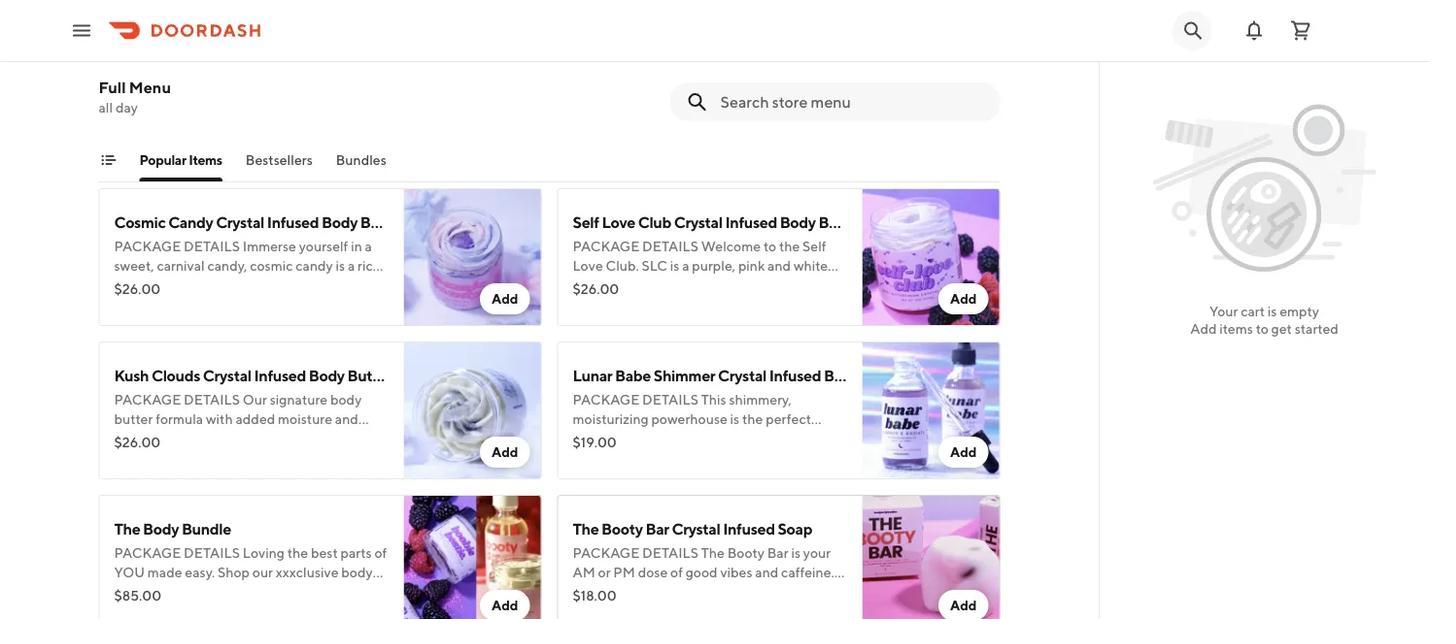 Task type: describe. For each thing, give the bounding box(es) containing it.
get
[[1271, 321, 1292, 337]]

club
[[638, 213, 671, 232]]

infused for self love club crystal infused body butter
[[725, 213, 777, 232]]

add inside your cart is empty add items to get started
[[1190, 321, 1217, 337]]

bundles button
[[336, 151, 386, 182]]

crystal right candy
[[216, 213, 264, 232]]

babe
[[615, 367, 651, 385]]

add button for the booty bar crystal infused soap
[[938, 591, 989, 620]]

your cart is empty add items to get started
[[1190, 304, 1339, 337]]

store
[[439, 155, 470, 171]]

bar
[[646, 520, 669, 539]]

the for the body bundle
[[114, 520, 140, 539]]

ordered
[[225, 155, 275, 171]]

most
[[125, 155, 155, 171]]

crystal right clouds
[[203, 367, 251, 385]]

love
[[602, 213, 635, 232]]

popular for popular items
[[139, 152, 186, 168]]

open menu image
[[70, 19, 93, 42]]

the inside 'popular items the most commonly ordered items and dishes from this store'
[[99, 155, 122, 171]]

oil
[[863, 367, 883, 385]]

items inside 'popular items the most commonly ordered items and dishes from this store'
[[277, 155, 311, 171]]

self love club crystal infused body butter image
[[862, 188, 1000, 326]]

lunar babe shimmer crystal infused body oil image
[[862, 342, 1000, 480]]

crystal for self
[[674, 213, 723, 232]]

popular items
[[139, 152, 222, 168]]

bundle
[[182, 520, 231, 539]]

dishes
[[340, 155, 379, 171]]

cosmic candy crystal infused body butter
[[114, 213, 405, 232]]

cosmic
[[114, 213, 166, 232]]

clouds
[[152, 367, 200, 385]]

Item Search search field
[[720, 91, 985, 113]]

to
[[1256, 321, 1269, 337]]

empty
[[1280, 304, 1319, 320]]

add for self love club crystal infused body butter
[[950, 291, 977, 307]]

items for popular items
[[189, 152, 222, 168]]

add for the body bundle
[[492, 598, 518, 614]]

bestsellers button
[[246, 151, 313, 182]]

notification bell image
[[1243, 19, 1266, 42]]

bundles
[[336, 152, 386, 168]]

kush
[[114, 367, 149, 385]]

add for cosmic candy crystal infused body butter
[[492, 291, 518, 307]]

and
[[314, 155, 337, 171]]

the booty bar crystal infused soap image
[[862, 496, 1000, 620]]

add for kush clouds crystal infused body butter
[[492, 445, 518, 461]]

add for the booty bar crystal infused soap
[[950, 598, 977, 614]]

from
[[382, 155, 411, 171]]

add for lunar babe shimmer crystal infused body oil
[[950, 445, 977, 461]]

candy
[[168, 213, 213, 232]]

all
[[99, 100, 113, 116]]

add button for self love club crystal infused body butter
[[938, 284, 989, 315]]

$19.00
[[573, 435, 617, 451]]



Task type: vqa. For each thing, say whether or not it's contained in the screenshot.
Lunar
yes



Task type: locate. For each thing, give the bounding box(es) containing it.
popular right show menu categories image
[[139, 152, 186, 168]]

your
[[1210, 304, 1238, 320]]

$85.00
[[114, 588, 161, 604]]

full
[[99, 78, 126, 97]]

soap
[[778, 520, 812, 539]]

add button for lunar babe shimmer crystal infused body oil
[[938, 437, 989, 468]]

$26.00 down self
[[573, 281, 619, 297]]

$18.00
[[573, 588, 617, 604]]

crystal right bar
[[672, 520, 720, 539]]

1 vertical spatial items
[[1220, 321, 1253, 337]]

items for popular items the most commonly ordered items and dishes from this store
[[176, 126, 229, 152]]

the left 'booty'
[[573, 520, 599, 539]]

popular for popular items the most commonly ordered items and dishes from this store
[[99, 126, 172, 152]]

items
[[176, 126, 229, 152], [189, 152, 222, 168]]

add button
[[480, 284, 530, 315], [938, 284, 989, 315], [480, 437, 530, 468], [938, 437, 989, 468], [480, 591, 530, 620], [938, 591, 989, 620]]

butter for cosmic candy crystal infused body butter
[[360, 213, 405, 232]]

$26.00 for cosmic
[[114, 281, 161, 297]]

popular items the most commonly ordered items and dishes from this store
[[99, 126, 470, 171]]

0 horizontal spatial items
[[277, 155, 311, 171]]

the booty bar crystal infused soap
[[573, 520, 812, 539]]

$26.00 for kush
[[114, 435, 161, 451]]

add button for cosmic candy crystal infused body butter
[[480, 284, 530, 315]]

commonly
[[158, 155, 223, 171]]

items inside 'popular items the most commonly ordered items and dishes from this store'
[[176, 126, 229, 152]]

items inside your cart is empty add items to get started
[[1220, 321, 1253, 337]]

add button for the body bundle
[[480, 591, 530, 620]]

bestsellers
[[246, 152, 313, 168]]

menu
[[129, 78, 171, 97]]

kush clouds crystal infused body butter
[[114, 367, 392, 385]]

self
[[573, 213, 599, 232]]

$26.00 down cosmic
[[114, 281, 161, 297]]

show menu categories image
[[101, 153, 116, 168]]

day
[[116, 100, 138, 116]]

$26.00 for self
[[573, 281, 619, 297]]

the body bundle
[[114, 520, 231, 539]]

full menu all day
[[99, 78, 171, 116]]

crystal for lunar
[[718, 367, 767, 385]]

items down your
[[1220, 321, 1253, 337]]

add
[[492, 291, 518, 307], [950, 291, 977, 307], [1190, 321, 1217, 337], [492, 445, 518, 461], [950, 445, 977, 461], [492, 598, 518, 614], [950, 598, 977, 614]]

items
[[277, 155, 311, 171], [1220, 321, 1253, 337]]

items left and
[[277, 155, 311, 171]]

1 horizontal spatial items
[[1220, 321, 1253, 337]]

items left ordered
[[189, 152, 222, 168]]

$26.00 down kush
[[114, 435, 161, 451]]

the
[[99, 155, 122, 171], [114, 520, 140, 539], [573, 520, 599, 539]]

popular up most
[[99, 126, 172, 152]]

crystal
[[216, 213, 264, 232], [674, 213, 723, 232], [203, 367, 251, 385], [718, 367, 767, 385], [672, 520, 720, 539]]

the body bundle image
[[404, 496, 542, 620]]

butter
[[360, 213, 405, 232], [819, 213, 863, 232], [347, 367, 392, 385]]

0 items, open order cart image
[[1289, 19, 1313, 42]]

cosmic candy crystal infused body butter image
[[404, 188, 542, 326]]

lunar babe shimmer crystal infused body oil
[[573, 367, 883, 385]]

butter for kush clouds crystal infused body butter
[[347, 367, 392, 385]]

infused for the booty bar crystal infused soap
[[723, 520, 775, 539]]

0 vertical spatial items
[[277, 155, 311, 171]]

crystal right shimmer
[[718, 367, 767, 385]]

cart
[[1241, 304, 1265, 320]]

started
[[1295, 321, 1339, 337]]

popular
[[99, 126, 172, 152], [139, 152, 186, 168]]

booty
[[602, 520, 643, 539]]

$26.00
[[114, 281, 161, 297], [573, 281, 619, 297], [114, 435, 161, 451]]

crystal right club
[[674, 213, 723, 232]]

add button for kush clouds crystal infused body butter
[[480, 437, 530, 468]]

is
[[1268, 304, 1277, 320]]

shimmer
[[654, 367, 715, 385]]

items up commonly
[[176, 126, 229, 152]]

lunar
[[573, 367, 612, 385]]

kush clouds crystal infused body butter image
[[404, 342, 542, 480]]

the left most
[[99, 155, 122, 171]]

this
[[413, 155, 436, 171]]

popular inside 'popular items the most commonly ordered items and dishes from this store'
[[99, 126, 172, 152]]

the for the booty bar crystal infused soap
[[573, 520, 599, 539]]

infused for lunar babe shimmer crystal infused body oil
[[769, 367, 821, 385]]

body
[[322, 213, 358, 232], [780, 213, 816, 232], [309, 367, 345, 385], [824, 367, 860, 385], [143, 520, 179, 539]]

infused
[[267, 213, 319, 232], [725, 213, 777, 232], [254, 367, 306, 385], [769, 367, 821, 385], [723, 520, 775, 539]]

the up '$85.00'
[[114, 520, 140, 539]]

self love club crystal infused body butter
[[573, 213, 863, 232]]

crystal for the
[[672, 520, 720, 539]]



